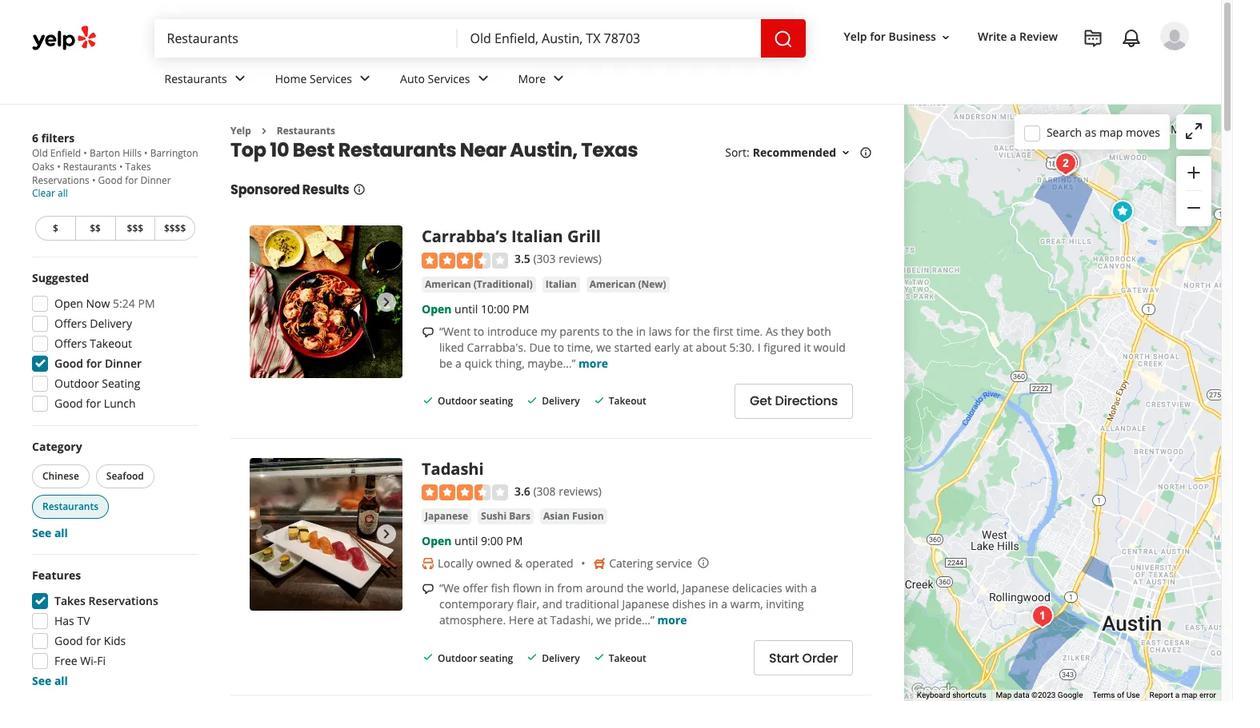 Task type: describe. For each thing, give the bounding box(es) containing it.
16 chevron down v2 image
[[839, 147, 852, 159]]

offer
[[463, 581, 488, 596]]

map for error
[[1182, 691, 1197, 700]]

business categories element
[[152, 58, 1189, 104]]

maybe…"
[[528, 356, 576, 371]]

more for due
[[579, 356, 608, 371]]

see all for category
[[32, 526, 68, 541]]

open until 10:00 pm
[[422, 302, 529, 317]]

tadashi link
[[422, 458, 484, 480]]

0 horizontal spatial restaurants link
[[152, 58, 262, 104]]

see for category
[[32, 526, 51, 541]]

tadashi image
[[250, 458, 402, 611]]

6 filters
[[32, 130, 75, 146]]

write
[[978, 29, 1007, 44]]

pm for carrabba's italian grill
[[512, 302, 529, 317]]

review
[[1020, 29, 1058, 44]]

all for category
[[54, 526, 68, 541]]

yelp for yelp for business
[[844, 29, 867, 44]]

for down hills
[[125, 174, 138, 187]]

top 10 best restaurants near austin, texas
[[230, 137, 638, 164]]

carrabba's.
[[467, 340, 526, 355]]

home services link
[[262, 58, 387, 104]]

open now 5:24 pm
[[54, 296, 155, 311]]

in inside the "went to introduce my parents to the in laws for the first time. as they both liked carrabba's. due to time, we started early at about 5:30. i figured it would be a quick thing, maybe…"
[[636, 324, 646, 339]]

barrington oaks
[[32, 146, 198, 174]]

at inside the "went to introduce my parents to the in laws for the first time. as they both liked carrabba's. due to time, we started early at about 5:30. i figured it would be a quick thing, maybe…"
[[683, 340, 693, 355]]

owned
[[476, 556, 512, 572]]

inviting
[[766, 597, 804, 612]]

good for good for lunch
[[54, 396, 83, 411]]

until for tadashi
[[455, 534, 478, 549]]

Near text field
[[470, 30, 748, 47]]

near
[[460, 137, 506, 164]]

carrabba's italian grill
[[422, 226, 601, 248]]

previous image for carrabba's italian grill
[[256, 293, 275, 312]]

6
[[32, 130, 38, 146]]

10
[[270, 137, 289, 164]]

italian inside button
[[546, 278, 577, 291]]

open inside group
[[54, 296, 83, 311]]

atmosphere.
[[439, 613, 506, 628]]

carrabba's
[[422, 226, 507, 248]]

bars
[[509, 510, 530, 524]]

0 vertical spatial takeout
[[90, 336, 132, 351]]

16 locally owned v2 image
[[422, 558, 434, 571]]

zoom in image
[[1184, 163, 1203, 182]]

24 chevron down v2 image for more
[[549, 69, 568, 88]]

dishes
[[672, 597, 706, 612]]

fusion
[[572, 510, 604, 524]]

carrabba's italian grill image
[[1107, 196, 1139, 228]]

open for carrabba's italian grill
[[422, 302, 452, 317]]

0 vertical spatial delivery
[[90, 316, 132, 331]]

delivery for start order
[[542, 652, 580, 665]]

for for kids
[[86, 634, 101, 649]]

tadashi,
[[550, 613, 594, 628]]

search
[[1047, 124, 1082, 140]]

sort:
[[725, 145, 750, 160]]

we inside '"we offer fish flown in from around the world, japanese delicacies with a contemporary flair, and traditional japanese dishes in a warm, inviting atmosphere. here at tadashi, we pride…"'
[[596, 613, 611, 628]]

lunch
[[104, 396, 136, 411]]

sponsored results
[[230, 181, 349, 200]]

seafood
[[106, 470, 144, 483]]

at inside '"we offer fish flown in from around the world, japanese delicacies with a contemporary flair, and traditional japanese dishes in a warm, inviting atmosphere. here at tadashi, we pride…"'
[[537, 613, 547, 628]]

keyboard shortcuts button
[[917, 691, 986, 702]]

top
[[230, 137, 266, 164]]

pm for tadashi
[[506, 534, 523, 549]]

16 info v2 image
[[859, 147, 872, 159]]

report
[[1150, 691, 1173, 700]]

asian
[[543, 510, 570, 524]]

the inside '"we offer fish flown in from around the world, japanese delicacies with a contemporary flair, and traditional japanese dishes in a warm, inviting atmosphere. here at tadashi, we pride…"'
[[627, 581, 644, 596]]

introduce
[[487, 324, 538, 339]]

suggested
[[32, 270, 89, 286]]

• restaurants •
[[54, 160, 125, 174]]

old enfield • barton hills •
[[32, 146, 150, 160]]

more link for dishes
[[657, 613, 687, 628]]

user actions element
[[831, 20, 1212, 118]]

home services
[[275, 71, 352, 86]]

seating
[[102, 376, 140, 391]]

seating for start order
[[479, 652, 513, 665]]

open for tadashi
[[422, 534, 452, 549]]

takeout for start order
[[609, 652, 646, 665]]

recommended button
[[753, 145, 852, 160]]

$$$$ button
[[155, 216, 195, 241]]

"went
[[439, 324, 471, 339]]

search image
[[773, 29, 793, 48]]

more link for due
[[579, 356, 608, 371]]

good for good for kids
[[54, 634, 83, 649]]

map data ©2023 google
[[996, 691, 1083, 700]]

16 speech v2 image for "we
[[422, 583, 434, 596]]

has tv
[[54, 614, 90, 629]]

1 vertical spatial restaurants link
[[277, 124, 335, 138]]

map region
[[743, 0, 1233, 702]]

for inside the "went to introduce my parents to the in laws for the first time. as they both liked carrabba's. due to time, we started early at about 5:30. i figured it would be a quick thing, maybe…"
[[675, 324, 690, 339]]

$$ button
[[75, 216, 115, 241]]

more for dishes
[[657, 613, 687, 628]]

yelp link
[[230, 124, 251, 138]]

next image for tadashi
[[377, 525, 396, 544]]

sushi bars link
[[478, 509, 534, 525]]

pm right '5:24'
[[138, 296, 155, 311]]

5:24
[[113, 296, 135, 311]]

a inside the "went to introduce my parents to the in laws for the first time. as they both liked carrabba's. due to time, we started early at about 5:30. i figured it would be a quick thing, maybe…"
[[455, 356, 462, 371]]

the up about
[[693, 324, 710, 339]]

fish
[[491, 581, 510, 596]]

free wi-fi
[[54, 654, 106, 669]]

previous image for tadashi
[[256, 525, 275, 544]]

write a review
[[978, 29, 1058, 44]]

has
[[54, 614, 74, 629]]

3.6
[[515, 484, 530, 499]]

old
[[32, 146, 48, 160]]

see all for features
[[32, 674, 68, 689]]

locally
[[438, 556, 473, 572]]

here
[[509, 613, 534, 628]]

get directions
[[750, 392, 838, 411]]

outdoor seating for start order
[[438, 652, 513, 665]]

Find text field
[[167, 30, 445, 47]]

american (traditional) button
[[422, 277, 536, 293]]

0 horizontal spatial takes
[[54, 594, 86, 609]]

contemporary
[[439, 597, 514, 612]]

grill
[[567, 226, 601, 248]]

tv
[[77, 614, 90, 629]]

free
[[54, 654, 77, 669]]

early
[[654, 340, 680, 355]]

$$
[[90, 222, 101, 235]]

error
[[1199, 691, 1216, 700]]

liked
[[439, 340, 464, 355]]

it
[[804, 340, 811, 355]]

1 vertical spatial japanese
[[682, 581, 729, 596]]

tadashi
[[422, 458, 484, 480]]

for for dinner
[[86, 356, 102, 371]]

0 vertical spatial takes reservations
[[32, 160, 151, 187]]

shortcuts
[[952, 691, 986, 700]]

google image
[[908, 681, 961, 702]]

pride…"
[[614, 613, 654, 628]]

next image for carrabba's italian grill
[[377, 293, 396, 312]]

due
[[529, 340, 551, 355]]

auto
[[400, 71, 425, 86]]

himalaya kosheli image
[[1052, 147, 1084, 179]]

0 horizontal spatial in
[[545, 581, 554, 596]]

clear all
[[32, 186, 68, 200]]

1 vertical spatial takes reservations
[[54, 594, 158, 609]]

24 chevron down v2 image
[[355, 69, 375, 88]]

group containing suggested
[[27, 270, 198, 417]]

sushi bars
[[481, 510, 530, 524]]

be
[[439, 356, 452, 371]]

good for good for dinner
[[54, 356, 83, 371]]

takeout for get directions
[[609, 395, 646, 408]]



Task type: vqa. For each thing, say whether or not it's contained in the screenshot.
Near text box
yes



Task type: locate. For each thing, give the bounding box(es) containing it.
outdoor seating down quick
[[438, 395, 513, 408]]

in up 'started'
[[636, 324, 646, 339]]

1 vertical spatial see all button
[[32, 674, 68, 689]]

all down restaurants button
[[54, 526, 68, 541]]

0 horizontal spatial to
[[474, 324, 484, 339]]

0 vertical spatial we
[[596, 340, 611, 355]]

0 vertical spatial 16 speech v2 image
[[422, 326, 434, 339]]

carrabba's italian grill image
[[250, 226, 402, 379]]

italian up (303
[[511, 226, 563, 248]]

2 16 speech v2 image from the top
[[422, 583, 434, 596]]

24 chevron down v2 image for auto services
[[473, 69, 493, 88]]

1 vertical spatial seating
[[479, 652, 513, 665]]

kids
[[104, 634, 126, 649]]

0 vertical spatial all
[[58, 186, 68, 200]]

outdoor seating down 'atmosphere.'
[[438, 652, 513, 665]]

seating for get directions
[[479, 395, 513, 408]]

map left error
[[1182, 691, 1197, 700]]

we down traditional
[[596, 613, 611, 628]]

sushi bars button
[[478, 509, 534, 525]]

1 horizontal spatial takes
[[125, 160, 151, 174]]

0 vertical spatial more link
[[579, 356, 608, 371]]

outdoor down be
[[438, 395, 477, 408]]

write a review link
[[971, 23, 1064, 52]]

takes up the has tv
[[54, 594, 86, 609]]

3 24 chevron down v2 image from the left
[[549, 69, 568, 88]]

1 offers from the top
[[54, 316, 87, 331]]

carrabba's italian grill link
[[422, 226, 601, 248]]

reviews) for carrabba's italian grill
[[559, 252, 602, 267]]

24 chevron down v2 image left home
[[230, 69, 249, 88]]

a right be
[[455, 356, 462, 371]]

report a map error link
[[1150, 691, 1216, 700]]

outdoor for start order
[[438, 652, 477, 665]]

16 chevron right v2 image
[[258, 125, 270, 137]]

1 vertical spatial more
[[657, 613, 687, 628]]

•
[[83, 146, 87, 160], [144, 146, 148, 160], [57, 160, 61, 174], [119, 160, 123, 174], [92, 174, 96, 187]]

map right the as
[[1099, 124, 1123, 140]]

takeout down 'started'
[[609, 395, 646, 408]]

see all
[[32, 526, 68, 541], [32, 674, 68, 689]]

previous image
[[256, 293, 275, 312], [256, 525, 275, 544]]

of
[[1117, 691, 1124, 700]]

10:00
[[481, 302, 509, 317]]

takes inside takes reservations
[[125, 160, 151, 174]]

american inside 'button'
[[425, 278, 471, 291]]

0 vertical spatial at
[[683, 340, 693, 355]]

american down 3.5 star rating image
[[425, 278, 471, 291]]

sushi
[[481, 510, 507, 524]]

outdoor seating for get directions
[[438, 395, 513, 408]]

japanese up pride…"
[[622, 597, 669, 612]]

thing,
[[495, 356, 525, 371]]

restaurants button
[[32, 495, 109, 519]]

0 vertical spatial next image
[[377, 293, 396, 312]]

outdoor for get directions
[[438, 395, 477, 408]]

offers for offers delivery
[[54, 316, 87, 331]]

1 16 speech v2 image from the top
[[422, 326, 434, 339]]

catering
[[609, 556, 653, 572]]

16 chevron down v2 image
[[939, 31, 952, 44]]

catering service
[[609, 556, 692, 572]]

2 slideshow element from the top
[[250, 458, 402, 611]]

0 horizontal spatial 24 chevron down v2 image
[[230, 69, 249, 88]]

a right with
[[811, 581, 817, 596]]

american for american (traditional)
[[425, 278, 471, 291]]

japanese up dishes
[[682, 581, 729, 596]]

0 vertical spatial dinner
[[141, 174, 171, 187]]

delivery down tadashi,
[[542, 652, 580, 665]]

japanese button
[[422, 509, 471, 525]]

0 horizontal spatial services
[[310, 71, 352, 86]]

flair,
[[516, 597, 540, 612]]

delivery for get directions
[[542, 395, 580, 408]]

takeout up 'good for dinner' at the bottom left
[[90, 336, 132, 351]]

1 horizontal spatial yelp
[[844, 29, 867, 44]]

around
[[586, 581, 624, 596]]

1 horizontal spatial restaurants link
[[277, 124, 335, 138]]

2 next image from the top
[[377, 525, 396, 544]]

more link down time,
[[579, 356, 608, 371]]

hills
[[123, 146, 142, 160]]

see for features
[[32, 674, 51, 689]]

0 horizontal spatial japanese
[[425, 510, 468, 524]]

the down catering
[[627, 581, 644, 596]]

restaurants link right 16 chevron right v2 image
[[277, 124, 335, 138]]

use
[[1126, 691, 1140, 700]]

american for american (new)
[[590, 278, 636, 291]]

american (new)
[[590, 278, 666, 291]]

1 seating from the top
[[479, 395, 513, 408]]

2 vertical spatial all
[[54, 674, 68, 689]]

1 slideshow element from the top
[[250, 226, 402, 379]]

outdoor seating
[[54, 376, 140, 391]]

pm right 9:00
[[506, 534, 523, 549]]

first
[[713, 324, 733, 339]]

1 vertical spatial next image
[[377, 525, 396, 544]]

services right "auto"
[[428, 71, 470, 86]]

see all button down restaurants button
[[32, 526, 68, 541]]

map for moves
[[1099, 124, 1123, 140]]

2 see from the top
[[32, 674, 51, 689]]

1 vertical spatial outdoor seating
[[438, 652, 513, 665]]

1 horizontal spatial in
[[636, 324, 646, 339]]

none field near
[[470, 30, 748, 47]]

american
[[425, 278, 471, 291], [590, 278, 636, 291]]

0 vertical spatial in
[[636, 324, 646, 339]]

order
[[802, 650, 838, 668]]

0 vertical spatial offers
[[54, 316, 87, 331]]

good for kids
[[54, 634, 126, 649]]

1 vertical spatial offers
[[54, 336, 87, 351]]

0 vertical spatial see all button
[[32, 526, 68, 541]]

1 horizontal spatial none field
[[470, 30, 748, 47]]

for up wi-
[[86, 634, 101, 649]]

american left (new)
[[590, 278, 636, 291]]

reviews) down grill
[[559, 252, 602, 267]]

group
[[1176, 156, 1212, 226], [27, 270, 198, 417], [29, 439, 198, 542], [27, 568, 198, 690]]

16 speech v2 image for "went
[[422, 326, 434, 339]]

1 horizontal spatial more link
[[657, 613, 687, 628]]

sponsored
[[230, 181, 300, 200]]

we right time,
[[596, 340, 611, 355]]

takeout down pride…"
[[609, 652, 646, 665]]

1 vertical spatial in
[[545, 581, 554, 596]]

24 chevron down v2 image for restaurants
[[230, 69, 249, 88]]

offers up offers takeout
[[54, 316, 87, 331]]

©2023
[[1032, 691, 1056, 700]]

0 horizontal spatial american
[[425, 278, 471, 291]]

1 see all from the top
[[32, 526, 68, 541]]

for right laws
[[675, 324, 690, 339]]

2 horizontal spatial japanese
[[682, 581, 729, 596]]

None field
[[167, 30, 445, 47], [470, 30, 748, 47]]

16 speech v2 image left "we
[[422, 583, 434, 596]]

as
[[766, 324, 778, 339]]

3.5
[[515, 252, 530, 267]]

outdoor down 'atmosphere.'
[[438, 652, 477, 665]]

1 reviews) from the top
[[559, 252, 602, 267]]

1 vertical spatial see all
[[32, 674, 68, 689]]

2 previous image from the top
[[256, 525, 275, 544]]

get
[[750, 392, 772, 411]]

american inside button
[[590, 278, 636, 291]]

5:30.
[[729, 340, 755, 355]]

time,
[[567, 340, 593, 355]]

parents
[[559, 324, 600, 339]]

1 vertical spatial see
[[32, 674, 51, 689]]

delivery down maybe…"
[[542, 395, 580, 408]]

1 none field from the left
[[167, 30, 445, 47]]

for for business
[[870, 29, 886, 44]]

italian button
[[542, 277, 580, 293]]

1 next image from the top
[[377, 293, 396, 312]]

1 vertical spatial delivery
[[542, 395, 580, 408]]

fi
[[97, 654, 106, 669]]

seating down 'atmosphere.'
[[479, 652, 513, 665]]

0 vertical spatial japanese
[[425, 510, 468, 524]]

more down dishes
[[657, 613, 687, 628]]

notifications image
[[1122, 29, 1141, 48]]

yelp inside button
[[844, 29, 867, 44]]

restaurants link
[[152, 58, 262, 104], [277, 124, 335, 138]]

3.5 (303 reviews)
[[515, 252, 602, 267]]

2 offers from the top
[[54, 336, 87, 351]]

0 horizontal spatial none field
[[167, 30, 445, 47]]

outdoor up the good for lunch
[[54, 376, 99, 391]]

all right clear
[[58, 186, 68, 200]]

0 horizontal spatial yelp
[[230, 124, 251, 138]]

1 until from the top
[[455, 302, 478, 317]]

offers
[[54, 316, 87, 331], [54, 336, 87, 351]]

2 services from the left
[[428, 71, 470, 86]]

open up "went
[[422, 302, 452, 317]]

good down barton
[[98, 174, 123, 187]]

restaurants inside button
[[42, 500, 98, 514]]

until up "went
[[455, 302, 478, 317]]

0 vertical spatial yelp
[[844, 29, 867, 44]]

to up maybe…"
[[553, 340, 564, 355]]

0 horizontal spatial map
[[1099, 124, 1123, 140]]

$$$$
[[164, 222, 186, 235]]

1 horizontal spatial japanese
[[622, 597, 669, 612]]

0 vertical spatial until
[[455, 302, 478, 317]]

a right write
[[1010, 29, 1017, 44]]

to right parents
[[603, 324, 613, 339]]

services left 24 chevron down v2 image
[[310, 71, 352, 86]]

get directions link
[[735, 384, 853, 419]]

2 see all button from the top
[[32, 674, 68, 689]]

9:00
[[481, 534, 503, 549]]

keyboard shortcuts
[[917, 691, 986, 700]]

restaurants link up yelp link
[[152, 58, 262, 104]]

see all down restaurants button
[[32, 526, 68, 541]]

we inside the "went to introduce my parents to the in laws for the first time. as they both liked carrabba's. due to time, we started early at about 5:30. i figured it would be a quick thing, maybe…"
[[596, 340, 611, 355]]

terms of use
[[1093, 691, 1140, 700]]

for left business
[[870, 29, 886, 44]]

to down open until 10:00 pm
[[474, 324, 484, 339]]

directions
[[775, 392, 838, 411]]

(traditional)
[[473, 278, 533, 291]]

world,
[[647, 581, 679, 596]]

offers down offers delivery
[[54, 336, 87, 351]]

1 outdoor seating from the top
[[438, 395, 513, 408]]

my
[[541, 324, 557, 339]]

salt traders zilker image
[[1027, 601, 1059, 633]]

0 vertical spatial seating
[[479, 395, 513, 408]]

camino real restaurant image
[[1052, 148, 1084, 180]]

1 vertical spatial reviews)
[[559, 484, 602, 499]]

map
[[996, 691, 1012, 700]]

0 horizontal spatial more link
[[579, 356, 608, 371]]

1 we from the top
[[596, 340, 611, 355]]

1 see all button from the top
[[32, 526, 68, 541]]

0 vertical spatial slideshow element
[[250, 226, 402, 379]]

2 none field from the left
[[470, 30, 748, 47]]

see all down 'free'
[[32, 674, 68, 689]]

0 vertical spatial reviews)
[[559, 252, 602, 267]]

outdoor
[[54, 376, 99, 391], [438, 395, 477, 408], [438, 652, 477, 665]]

none field up home services
[[167, 30, 445, 47]]

in right dishes
[[709, 597, 718, 612]]

2 vertical spatial japanese
[[622, 597, 669, 612]]

report a map error
[[1150, 691, 1216, 700]]

1 vertical spatial slideshow element
[[250, 458, 402, 611]]

1 previous image from the top
[[256, 293, 275, 312]]

reviews)
[[559, 252, 602, 267], [559, 484, 602, 499]]

at down and
[[537, 613, 547, 628]]

all for features
[[54, 674, 68, 689]]

1 vertical spatial dinner
[[105, 356, 142, 371]]

warm,
[[730, 597, 763, 612]]

good down offers takeout
[[54, 356, 83, 371]]

good for dinner
[[54, 356, 142, 371]]

2 see all from the top
[[32, 674, 68, 689]]

clear all link
[[32, 186, 68, 200]]

dinner up seating at the left of page
[[105, 356, 142, 371]]

0 vertical spatial outdoor seating
[[438, 395, 513, 408]]

would
[[814, 340, 846, 355]]

2 24 chevron down v2 image from the left
[[473, 69, 493, 88]]

expand map image
[[1184, 122, 1203, 141]]

japanese link
[[422, 509, 471, 525]]

restaurants inside business categories element
[[164, 71, 227, 86]]

none field up business categories element at the top of the page
[[470, 30, 748, 47]]

2 horizontal spatial to
[[603, 324, 613, 339]]

for inside button
[[870, 29, 886, 44]]

started
[[614, 340, 651, 355]]

reservations inside group
[[88, 594, 158, 609]]

0 vertical spatial see
[[32, 526, 51, 541]]

2 american from the left
[[590, 278, 636, 291]]

reservations inside takes reservations
[[32, 174, 89, 187]]

reviews) for tadashi
[[559, 484, 602, 499]]

asian fusion
[[543, 510, 604, 524]]

1 vertical spatial all
[[54, 526, 68, 541]]

at right early
[[683, 340, 693, 355]]

2 seating from the top
[[479, 652, 513, 665]]

projects image
[[1083, 29, 1103, 48]]

0 vertical spatial outdoor
[[54, 376, 99, 391]]

0 vertical spatial takes
[[125, 160, 151, 174]]

1 vertical spatial outdoor
[[438, 395, 477, 408]]

info icon image
[[697, 557, 710, 570], [697, 557, 710, 570]]

offers takeout
[[54, 336, 132, 351]]

1 services from the left
[[310, 71, 352, 86]]

0 vertical spatial restaurants link
[[152, 58, 262, 104]]

group containing features
[[27, 568, 198, 690]]

for down offers takeout
[[86, 356, 102, 371]]

operated
[[526, 556, 573, 572]]

1 horizontal spatial 24 chevron down v2 image
[[473, 69, 493, 88]]

0 vertical spatial see all
[[32, 526, 68, 541]]

italian down "3.5 (303 reviews)"
[[546, 278, 577, 291]]

time.
[[736, 324, 763, 339]]

2 vertical spatial delivery
[[542, 652, 580, 665]]

texas
[[581, 137, 638, 164]]

reviews) up asian fusion
[[559, 484, 602, 499]]

yelp for business button
[[837, 23, 959, 52]]

1 horizontal spatial map
[[1182, 691, 1197, 700]]

2 reviews) from the top
[[559, 484, 602, 499]]

more link
[[505, 58, 581, 104]]

yelp for yelp link
[[230, 124, 251, 138]]

2 vertical spatial outdoor
[[438, 652, 477, 665]]

good up 'free'
[[54, 634, 83, 649]]

0 vertical spatial italian
[[511, 226, 563, 248]]

results
[[302, 181, 349, 200]]

zoom out image
[[1184, 199, 1203, 218]]

16 checkmark v2 image
[[422, 394, 434, 407], [526, 394, 539, 407], [593, 394, 605, 407], [422, 652, 434, 664], [526, 652, 539, 664], [593, 652, 605, 664]]

auto services
[[400, 71, 470, 86]]

see all button down 'free'
[[32, 674, 68, 689]]

2 horizontal spatial 24 chevron down v2 image
[[549, 69, 568, 88]]

1 american from the left
[[425, 278, 471, 291]]

2 vertical spatial takeout
[[609, 652, 646, 665]]

24 chevron down v2 image
[[230, 69, 249, 88], [473, 69, 493, 88], [549, 69, 568, 88]]

2 outdoor seating from the top
[[438, 652, 513, 665]]

offers for offers takeout
[[54, 336, 87, 351]]

dinner down barrington
[[141, 174, 171, 187]]

24 chevron down v2 image right the more
[[549, 69, 568, 88]]

1 see from the top
[[32, 526, 51, 541]]

asian fusion link
[[540, 509, 607, 525]]

services for home services
[[310, 71, 352, 86]]

1 vertical spatial until
[[455, 534, 478, 549]]

a right report
[[1175, 691, 1180, 700]]

delivery
[[90, 316, 132, 331], [542, 395, 580, 408], [542, 652, 580, 665]]

2 we from the top
[[596, 613, 611, 628]]

0 horizontal spatial more
[[579, 356, 608, 371]]

slideshow element
[[250, 226, 402, 379], [250, 458, 402, 611]]

more link down dishes
[[657, 613, 687, 628]]

the
[[616, 324, 633, 339], [693, 324, 710, 339], [627, 581, 644, 596]]

0 vertical spatial previous image
[[256, 293, 275, 312]]

more down time,
[[579, 356, 608, 371]]

3.5 star rating image
[[422, 253, 508, 269]]

open up 16 locally owned v2 icon
[[422, 534, 452, 549]]

1 vertical spatial map
[[1182, 691, 1197, 700]]

1 horizontal spatial at
[[683, 340, 693, 355]]

reservations down enfield
[[32, 174, 89, 187]]

1 vertical spatial yelp
[[230, 124, 251, 138]]

(new)
[[638, 278, 666, 291]]

group containing category
[[29, 439, 198, 542]]

1 vertical spatial italian
[[546, 278, 577, 291]]

pm
[[138, 296, 155, 311], [512, 302, 529, 317], [506, 534, 523, 549]]

good down outdoor seating on the bottom left of the page
[[54, 396, 83, 411]]

24 chevron down v2 image right auto services
[[473, 69, 493, 88]]

until up locally
[[455, 534, 478, 549]]

1 horizontal spatial american
[[590, 278, 636, 291]]

services for auto services
[[428, 71, 470, 86]]

1 horizontal spatial more
[[657, 613, 687, 628]]

see all button for features
[[32, 674, 68, 689]]

keyboard
[[917, 691, 950, 700]]

1 horizontal spatial to
[[553, 340, 564, 355]]

reservations up kids
[[88, 594, 158, 609]]

japanese inside button
[[425, 510, 468, 524]]

pm up the introduce
[[512, 302, 529, 317]]

now
[[86, 296, 110, 311]]

3.6 star rating image
[[422, 485, 508, 501]]

japanese down 3.6 star rating image
[[425, 510, 468, 524]]

16 info v2 image
[[353, 184, 365, 196]]

asia cafe image
[[1052, 147, 1084, 179]]

for for lunch
[[86, 396, 101, 411]]

delivery down the open now 5:24 pm
[[90, 316, 132, 331]]

0 vertical spatial reservations
[[32, 174, 89, 187]]

see all button for category
[[32, 526, 68, 541]]

1 vertical spatial 16 speech v2 image
[[422, 583, 434, 596]]

16 catering v2 image
[[593, 558, 606, 571]]

24 chevron down v2 image inside more link
[[549, 69, 568, 88]]

0 vertical spatial more
[[579, 356, 608, 371]]

slideshow element for tadashi
[[250, 458, 402, 611]]

1 vertical spatial takeout
[[609, 395, 646, 408]]

16 speech v2 image
[[422, 326, 434, 339], [422, 583, 434, 596]]

1 vertical spatial previous image
[[256, 525, 275, 544]]

yelp for business
[[844, 29, 936, 44]]

both
[[807, 324, 831, 339]]

until for carrabba's italian grill
[[455, 302, 478, 317]]

1 vertical spatial takes
[[54, 594, 86, 609]]

all down 'free'
[[54, 674, 68, 689]]

a left warm,
[[721, 597, 727, 612]]

wi-
[[80, 654, 97, 669]]

open down suggested at the top of page
[[54, 296, 83, 311]]

yelp left 16 chevron right v2 image
[[230, 124, 251, 138]]

1 vertical spatial reservations
[[88, 594, 158, 609]]

0 vertical spatial map
[[1099, 124, 1123, 140]]

best
[[293, 137, 334, 164]]

noah l. image
[[1160, 22, 1189, 50]]

yelp left business
[[844, 29, 867, 44]]

1 horizontal spatial services
[[428, 71, 470, 86]]

next image
[[377, 293, 396, 312], [377, 525, 396, 544]]

as
[[1085, 124, 1097, 140]]

None search field
[[154, 19, 809, 58]]

0 horizontal spatial at
[[537, 613, 547, 628]]

&
[[514, 556, 523, 572]]

2 until from the top
[[455, 534, 478, 549]]

none field find
[[167, 30, 445, 47]]

locally owned & operated
[[438, 556, 573, 572]]

takes right barton
[[125, 160, 151, 174]]

2 vertical spatial in
[[709, 597, 718, 612]]

with
[[785, 581, 808, 596]]

slideshow element for carrabba's italian grill
[[250, 226, 402, 379]]

american (new) button
[[586, 277, 669, 293]]

1 vertical spatial at
[[537, 613, 547, 628]]

seating down "thing,"
[[479, 395, 513, 408]]

barton
[[90, 146, 120, 160]]

16 speech v2 image left "went
[[422, 326, 434, 339]]

1 vertical spatial we
[[596, 613, 611, 628]]

for down outdoor seating on the bottom left of the page
[[86, 396, 101, 411]]

1 vertical spatial more link
[[657, 613, 687, 628]]

in up and
[[545, 581, 554, 596]]

24 chevron down v2 image inside auto services link
[[473, 69, 493, 88]]

the up 'started'
[[616, 324, 633, 339]]

1 24 chevron down v2 image from the left
[[230, 69, 249, 88]]

traditional
[[565, 597, 619, 612]]

2 horizontal spatial in
[[709, 597, 718, 612]]

fat dragon image
[[1050, 148, 1082, 180]]

laws
[[649, 324, 672, 339]]



